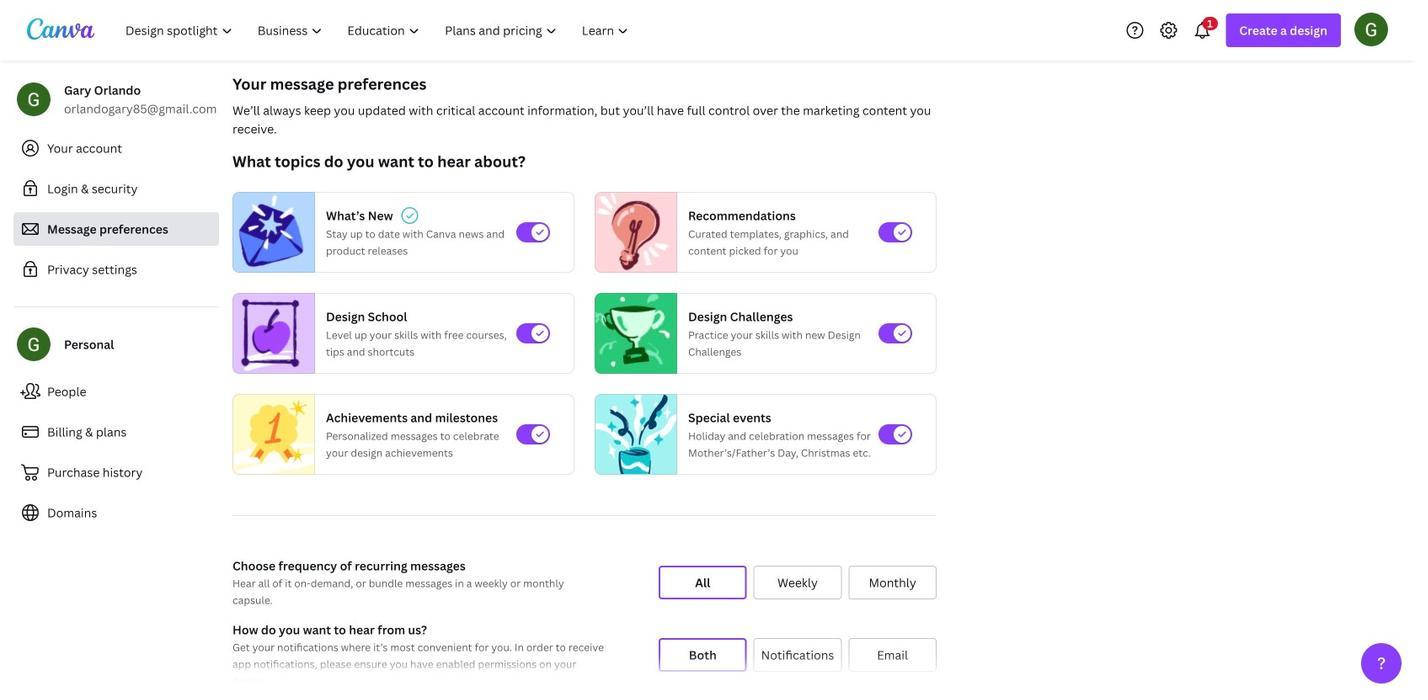 Task type: locate. For each thing, give the bounding box(es) containing it.
None button
[[659, 566, 747, 600], [754, 566, 842, 600], [848, 566, 937, 600], [659, 638, 747, 672], [754, 638, 842, 672], [848, 638, 937, 672], [659, 566, 747, 600], [754, 566, 842, 600], [848, 566, 937, 600], [659, 638, 747, 672], [754, 638, 842, 672], [848, 638, 937, 672]]

top level navigation element
[[115, 13, 643, 47]]

gary orlando image
[[1354, 12, 1388, 46]]

topic image
[[233, 192, 307, 273], [596, 192, 670, 273], [233, 293, 307, 374], [596, 293, 670, 374], [233, 391, 314, 479], [596, 391, 676, 479]]



Task type: vqa. For each thing, say whether or not it's contained in the screenshot.
TOP LEVEL NAVIGATION element
yes



